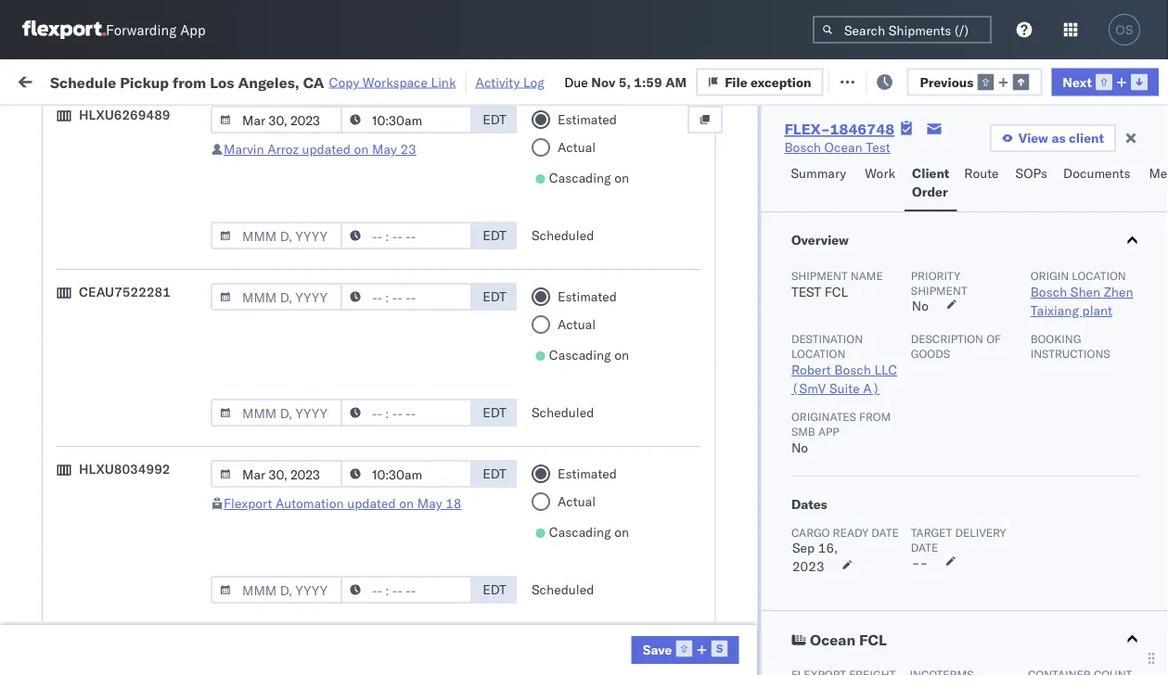 Task type: describe. For each thing, give the bounding box(es) containing it.
1 cdt, from the top
[[355, 227, 385, 243]]

1 vertical spatial 2023
[[435, 595, 467, 611]]

mode button
[[559, 148, 661, 166]]

0 horizontal spatial exception
[[751, 74, 812, 90]]

test right the a)
[[891, 390, 916, 407]]

(0)
[[301, 72, 325, 88]]

test right bookings
[[867, 595, 892, 611]]

ocean inside ocean fcl button
[[810, 631, 856, 650]]

confirm delivery
[[43, 553, 141, 569]]

0 horizontal spatial file
[[725, 74, 748, 90]]

1 -- : -- -- text field from the top
[[341, 283, 472, 311]]

ocean fcl button
[[762, 612, 1169, 667]]

los inside confirm pickup from los angeles, ca
[[167, 503, 188, 519]]

import
[[156, 72, 198, 88]]

view as client
[[1019, 130, 1105, 146]]

mes button
[[1142, 157, 1169, 212]]

actions
[[1113, 152, 1151, 166]]

dec for confirm delivery
[[387, 554, 412, 570]]

0 vertical spatial app
[[180, 21, 206, 39]]

3 resize handle column header from the left
[[537, 144, 559, 676]]

documents button
[[1056, 157, 1142, 212]]

previous button
[[907, 68, 1043, 96]]

flex-1846748 up taixiang
[[1025, 268, 1121, 284]]

test up smb at the right of page
[[770, 390, 795, 407]]

1 vertical spatial flexport
[[224, 496, 272, 512]]

of
[[986, 332, 1001, 346]]

scheduled for flexport automation updated on may 18
[[532, 582, 594, 598]]

date for --
[[911, 541, 938, 555]]

2 -- : -- -- text field from the top
[[341, 460, 472, 488]]

overview button
[[762, 213, 1169, 268]]

workspace
[[363, 74, 428, 90]]

appointment for 1:59 am cdt, nov 5, 2022
[[152, 226, 228, 242]]

no inside originates from smb app no
[[791, 440, 808, 456]]

snoozed : no
[[384, 115, 450, 129]]

flex-1846748 up summary
[[785, 120, 895, 138]]

2 upload customs clearance documents link from the top
[[43, 379, 264, 416]]

flexport demo consignee for caiu
[[689, 186, 841, 202]]

updated for arroz
[[302, 141, 351, 157]]

summary
[[791, 165, 847, 181]]

resize handle column header for flex id button
[[1112, 144, 1134, 676]]

test up --
[[891, 513, 916, 529]]

cascading on for flexport automation updated on may 18
[[549, 524, 629, 541]]

0 vertical spatial no
[[435, 115, 450, 129]]

2 schedule pickup from los angeles, ca link from the top
[[43, 298, 264, 335]]

marvin
[[224, 141, 264, 157]]

1 horizontal spatial work
[[865, 165, 896, 181]]

bosch inside bosch ocean test link
[[785, 139, 821, 155]]

fcl inside ocean fcl button
[[859, 631, 887, 650]]

1:59 am cst, dec 14, 2022 for schedule delivery appointment
[[299, 472, 470, 488]]

test up target
[[891, 472, 916, 488]]

description of goods
[[911, 332, 1001, 361]]

route button
[[957, 157, 1009, 212]]

0 horizontal spatial file exception
[[725, 74, 812, 90]]

2 estimated from the top
[[558, 289, 617, 305]]

1846748 up the "consignee" button
[[830, 120, 895, 138]]

hlxu8034992
[[79, 461, 170, 478]]

from inside confirm pickup from los angeles, ca
[[137, 503, 164, 519]]

forwarding app link
[[22, 20, 206, 39]]

14, for schedule delivery appointment
[[415, 472, 435, 488]]

caiu
[[1144, 186, 1169, 202]]

1 schedule pickup from los angeles, ca button from the top
[[43, 257, 264, 296]]

fcl inside shipment name test fcl
[[825, 284, 848, 300]]

--
[[912, 555, 928, 571]]

plant
[[1082, 303, 1112, 319]]

test down order at the top
[[891, 227, 916, 243]]

test up work button
[[866, 139, 891, 155]]

robert
[[791, 362, 831, 378]]

cascading on for marvin arroz updated on may 23
[[549, 170, 629, 186]]

consignee button
[[800, 148, 967, 166]]

scheduled for marvin arroz updated on may 23
[[532, 227, 594, 244]]

origin location bosch shen zhen taixiang plant
[[1030, 269, 1133, 319]]

test down "shipment"
[[891, 309, 916, 325]]

documents for second upload customs clearance documents link from the bottom of the page
[[43, 194, 110, 211]]

mmm d, yyyy text field for 1st -- : -- -- text box from the top of the page
[[211, 283, 343, 311]]

in
[[276, 115, 287, 129]]

my
[[19, 67, 48, 93]]

client name button
[[679, 148, 782, 166]]

upload customs clearance documents for second upload customs clearance documents link from the bottom of the page
[[43, 176, 203, 211]]

progress
[[290, 115, 336, 129]]

cst, down 1:00 am cst, nov 9, 2022
[[355, 431, 384, 447]]

mmm d, yyyy text field for 3rd -- : -- -- text field from the bottom of the page
[[211, 106, 343, 134]]

13,
[[411, 595, 431, 611]]

2 schedule delivery appointment from the top
[[43, 349, 228, 365]]

ready
[[141, 115, 174, 129]]

sep 16, 2023
[[792, 540, 838, 575]]

next button
[[1052, 68, 1159, 96]]

mmm d, yyyy text field for hlxu6269489
[[211, 222, 343, 250]]

2 upload customs clearance documents button from the top
[[43, 379, 264, 418]]

robert bosch llc (smv suite a) link
[[791, 362, 897, 397]]

batch action button
[[1037, 66, 1158, 94]]

cargo
[[791, 526, 830, 540]]

flex-1846748 link
[[785, 120, 895, 138]]

6:00
[[299, 513, 327, 529]]

3 mmm d, yyyy text field from the top
[[211, 460, 343, 488]]

upload for 1st upload customs clearance documents link from the bottom
[[43, 380, 85, 396]]

booking
[[1030, 332, 1081, 346]]

cascading for marvin arroz updated on may 23
[[549, 170, 611, 186]]

automation
[[276, 496, 344, 512]]

arroz
[[268, 141, 299, 157]]

log
[[523, 74, 545, 90]]

test right shipment name test fcl
[[891, 268, 916, 284]]

cst, left jan
[[355, 595, 384, 611]]

actual for marvin arroz updated on may 23
[[558, 139, 596, 155]]

upload for second upload customs clearance documents link from the bottom of the page
[[43, 176, 85, 192]]

save button
[[632, 637, 739, 665]]

759
[[341, 72, 365, 88]]

confirm pickup from los angeles, ca link
[[43, 502, 264, 539]]

date for sep 16, 2023
[[871, 526, 899, 540]]

flexport for caiu
[[689, 186, 737, 202]]

location for shen
[[1072, 269, 1126, 283]]

schedule delivery appointment link for 1:59 am cdt, nov 5, 2022
[[43, 225, 228, 244]]

dates
[[791, 497, 827, 513]]

schedule pickup from los angeles, ca copy workspace link
[[50, 73, 456, 91]]

instructions
[[1030, 347, 1110, 361]]

client name
[[689, 152, 751, 166]]

originates
[[791, 410, 856, 424]]

8 resize handle column header from the left
[[1135, 144, 1158, 676]]

1 horizontal spatial file exception
[[852, 72, 939, 88]]

next
[[1063, 74, 1093, 90]]

schedule delivery appointment button for 1:59 am cdt, nov 5, 2022
[[43, 225, 228, 246]]

dec for confirm pickup from los angeles, ca
[[386, 513, 411, 529]]

client for client order
[[913, 165, 950, 181]]

ready
[[833, 526, 869, 540]]

4 schedule pickup from los angeles, ca link from the top
[[43, 583, 264, 621]]

test up sep
[[770, 513, 795, 529]]

2 cdt, from the top
[[355, 268, 385, 284]]

clearance for 1st upload customs clearance documents link from the bottom
[[144, 380, 203, 396]]

edt for third -- : -- -- text box from the top of the page
[[483, 582, 507, 598]]

14, for schedule pickup from los angeles, ca
[[415, 431, 435, 447]]

work button
[[858, 157, 905, 212]]

updated for automation
[[347, 496, 396, 512]]

205 on track
[[426, 72, 502, 88]]

documents for 1st upload customs clearance documents link from the bottom
[[43, 399, 110, 415]]

: for status
[[133, 115, 136, 129]]

hlxu6269489
[[79, 107, 170, 123]]

import work
[[156, 72, 234, 88]]

angeles, inside confirm pickup from los angeles, ca
[[192, 503, 243, 519]]

my work
[[19, 67, 101, 93]]

1846748 down the booking
[[1065, 349, 1121, 366]]

test up (smv
[[770, 349, 795, 366]]

flex-1846748 down the booking
[[1025, 349, 1121, 366]]

2 actual from the top
[[558, 317, 596, 333]]

ocean fcl inside ocean fcl button
[[810, 631, 887, 650]]

confirm pickup from los angeles, ca button
[[43, 502, 264, 541]]

ceau7522281
[[79, 284, 171, 300]]

consignee down summary
[[779, 186, 841, 202]]

location for bosch
[[791, 347, 846, 361]]

2 appointment from the top
[[152, 349, 228, 365]]

as
[[1052, 130, 1066, 146]]

filtered
[[19, 114, 64, 130]]

confirm pickup from los angeles, ca
[[43, 503, 243, 537]]

Search Work text field
[[545, 66, 748, 94]]

may for 18
[[418, 496, 442, 512]]

from inside originates from smb app no
[[859, 410, 891, 424]]

cst, for confirm pickup from los angeles, ca link on the bottom
[[354, 513, 383, 529]]

1 horizontal spatial file
[[852, 72, 875, 88]]

may for 23
[[372, 141, 397, 157]]

edt for 1st -- : -- -- text box from the top of the page
[[483, 289, 507, 305]]

customs for second upload customs clearance documents link from the bottom of the page
[[88, 176, 140, 192]]

os
[[1116, 23, 1134, 37]]

app inside originates from smb app no
[[818, 425, 839, 439]]

originates from smb app no
[[791, 410, 891, 456]]

test
[[791, 284, 821, 300]]

snooze
[[503, 152, 540, 166]]

mmm d, yyyy text field for hlxu8034992
[[211, 576, 343, 604]]

2023 inside sep 16, 2023
[[792, 559, 824, 575]]

activity
[[476, 74, 520, 90]]

deadline button
[[290, 148, 475, 166]]

marvin arroz updated on may 23
[[224, 141, 417, 157]]

: for snoozed
[[427, 115, 431, 129]]

karl
[[969, 635, 992, 652]]

due nov 5, 1:59 am
[[565, 74, 687, 90]]

bookings test consignee
[[809, 595, 957, 611]]

1 schedule pickup from los angeles, ca link from the top
[[43, 257, 264, 294]]

import work button
[[149, 59, 241, 101]]

16,
[[818, 540, 838, 556]]

confirm for confirm delivery
[[43, 553, 90, 569]]

edt for ceau7522281's -- : -- -- text field
[[483, 405, 507, 421]]

schedule delivery appointment button for 1:59 am cst, dec 14, 2022
[[43, 470, 228, 491]]

bosch inside origin location bosch shen zhen taixiang plant
[[1030, 284, 1067, 300]]

flexport demo consignee for msd
[[689, 595, 841, 611]]

estimated for flexport automation updated on may 18
[[558, 466, 617, 482]]

conta button
[[1134, 140, 1169, 174]]

1 vertical spatial no
[[912, 298, 929, 314]]



Task type: locate. For each thing, give the bounding box(es) containing it.
0 vertical spatial flexport
[[689, 186, 737, 202]]

demo down client name button
[[741, 186, 775, 202]]

shipment name test fcl
[[791, 269, 883, 300]]

customs down workitem button
[[88, 176, 140, 192]]

0 vertical spatial mmm d, yyyy text field
[[211, 106, 343, 134]]

updated down progress
[[302, 141, 351, 157]]

schedule delivery appointment link down "ceau7522281"
[[43, 348, 228, 366]]

appointment down "ceau7522281"
[[152, 349, 228, 365]]

1 vertical spatial cascading
[[549, 347, 611, 363]]

dec for schedule pickup from los angeles, ca
[[387, 431, 412, 447]]

am
[[666, 74, 687, 90], [330, 227, 352, 243], [330, 268, 352, 284], [330, 309, 352, 325], [330, 390, 352, 407], [330, 431, 352, 447], [330, 472, 352, 488], [330, 554, 352, 570], [330, 595, 352, 611]]

los
[[210, 73, 234, 91], [175, 258, 196, 274], [175, 298, 196, 315], [175, 421, 196, 437], [167, 503, 188, 519], [175, 584, 196, 601]]

1 resize handle column header from the left
[[265, 144, 288, 676]]

2 demo from the top
[[741, 595, 775, 611]]

edt for second -- : -- -- text box from the top
[[483, 466, 507, 482]]

MMM D, YYYY text field
[[211, 106, 343, 134], [211, 283, 343, 311]]

location inside destination location robert bosch llc (smv suite a)
[[791, 347, 846, 361]]

file exception down search shipments (/) text box
[[852, 72, 939, 88]]

marvin arroz updated on may 23 button
[[224, 141, 417, 157]]

appointment up confirm pickup from los angeles, ca link on the bottom
[[152, 471, 228, 487]]

upload customs clearance documents for 1st upload customs clearance documents link from the bottom
[[43, 380, 203, 415]]

3 cascading from the top
[[549, 524, 611, 541]]

2 resize handle column header from the left
[[472, 144, 494, 676]]

3 cascading on from the top
[[549, 524, 629, 541]]

file
[[852, 72, 875, 88], [725, 74, 748, 90]]

consignee inside button
[[809, 152, 863, 166]]

cst, for confirm delivery 'link'
[[355, 554, 384, 570]]

edt for 3rd -- : -- -- text field from the bottom of the page
[[483, 111, 507, 128]]

-- : -- -- text field
[[341, 106, 472, 134], [341, 222, 472, 250], [341, 399, 472, 427]]

confirm up confirm delivery
[[43, 503, 90, 519]]

1:00
[[299, 390, 327, 407]]

app down originates on the bottom right of page
[[818, 425, 839, 439]]

flexport left automation
[[224, 496, 272, 512]]

3 schedule delivery appointment from the top
[[43, 471, 228, 487]]

1 vertical spatial appointment
[[152, 349, 228, 365]]

destination location robert bosch llc (smv suite a)
[[791, 332, 897, 397]]

sops
[[1016, 165, 1048, 181]]

2 mmm d, yyyy text field from the top
[[211, 399, 343, 427]]

dec for schedule delivery appointment
[[387, 472, 412, 488]]

3 schedule pickup from los angeles, ca button from the top
[[43, 420, 264, 459]]

may up 23,
[[418, 496, 442, 512]]

file up client name button
[[725, 74, 748, 90]]

8:00 am cst, dec 24, 2022
[[299, 554, 470, 570]]

name
[[722, 152, 751, 166], [851, 269, 883, 283]]

scheduled
[[532, 227, 594, 244], [532, 405, 594, 421], [532, 582, 594, 598]]

1 vertical spatial actual
[[558, 317, 596, 333]]

flex id button
[[986, 148, 1116, 166]]

: down '205'
[[427, 115, 431, 129]]

1 vertical spatial mmm d, yyyy text field
[[211, 283, 343, 311]]

cst, up flexport automation updated on may 18
[[355, 472, 384, 488]]

schedule delivery appointment up confirm pickup from los angeles, ca on the bottom left
[[43, 471, 228, 487]]

pm
[[330, 513, 351, 529]]

0 vertical spatial schedule delivery appointment button
[[43, 225, 228, 246]]

0 vertical spatial confirm
[[43, 503, 90, 519]]

1 vertical spatial flexport demo consignee
[[689, 595, 841, 611]]

flexport up save button
[[689, 595, 737, 611]]

0 vertical spatial schedule delivery appointment
[[43, 226, 228, 242]]

1 vertical spatial updated
[[347, 496, 396, 512]]

schedule delivery appointment link for 1:59 am cst, dec 14, 2022
[[43, 470, 228, 489]]

1 vertical spatial may
[[418, 496, 442, 512]]

6 edt from the top
[[483, 582, 507, 598]]

1 demo from the top
[[741, 186, 775, 202]]

schedule delivery appointment for 1:59 am cst, dec 14, 2022
[[43, 471, 228, 487]]

client inside button
[[689, 152, 719, 166]]

message
[[249, 72, 301, 88]]

delivery for 8:00 am cst, dec 24, 2022
[[93, 553, 141, 569]]

2 14, from the top
[[415, 472, 435, 488]]

estimated
[[558, 111, 617, 128], [558, 289, 617, 305], [558, 466, 617, 482]]

flexport down 'client name'
[[689, 186, 737, 202]]

2 schedule delivery appointment link from the top
[[43, 348, 228, 366]]

4 edt from the top
[[483, 405, 507, 421]]

confirm for confirm pickup from los angeles, ca
[[43, 503, 90, 519]]

0 vertical spatial documents
[[1064, 165, 1131, 181]]

resize handle column header for mode button
[[657, 144, 679, 676]]

1 estimated from the top
[[558, 111, 617, 128]]

1 vertical spatial schedule delivery appointment
[[43, 349, 228, 365]]

cst, up 1:59 am cst, jan 13, 2023
[[355, 554, 384, 570]]

test down overview
[[770, 268, 795, 284]]

-- : -- -- text field
[[341, 283, 472, 311], [341, 460, 472, 488], [341, 576, 472, 604]]

1 horizontal spatial name
[[851, 269, 883, 283]]

1 upload customs clearance documents from the top
[[43, 176, 203, 211]]

0 vertical spatial may
[[372, 141, 397, 157]]

1 customs from the top
[[88, 176, 140, 192]]

1 clearance from the top
[[144, 176, 203, 192]]

edt for -- : -- -- text field associated with hlxu6269489
[[483, 227, 507, 244]]

0 vertical spatial upload customs clearance documents
[[43, 176, 203, 211]]

2 schedule pickup from los angeles, ca from the top
[[43, 298, 250, 333]]

0 vertical spatial 14,
[[415, 431, 435, 447]]

2 vertical spatial cascading
[[549, 524, 611, 541]]

clearance for second upload customs clearance documents link from the bottom of the page
[[144, 176, 203, 192]]

schedule delivery appointment down "ceau7522281"
[[43, 349, 228, 365]]

dec down 1:00 am cst, nov 9, 2022
[[387, 431, 412, 447]]

demo left bookings
[[741, 595, 775, 611]]

2 : from the left
[[427, 115, 431, 129]]

0 vertical spatial schedule delivery appointment link
[[43, 225, 228, 244]]

1 vertical spatial 1:59 am cdt, nov 5, 2022
[[299, 268, 463, 284]]

2 horizontal spatial no
[[912, 298, 929, 314]]

1 vertical spatial work
[[865, 165, 896, 181]]

3 schedule pickup from los angeles, ca from the top
[[43, 421, 250, 456]]

message (0)
[[249, 72, 325, 88]]

delivery down confirm pickup from los angeles, ca on the bottom left
[[93, 553, 141, 569]]

cst, for 1:59 am cst, dec 14, 2022's schedule delivery appointment 'link'
[[355, 472, 384, 488]]

1 mmm d, yyyy text field from the top
[[211, 222, 343, 250]]

7 resize handle column header from the left
[[1112, 144, 1134, 676]]

0 vertical spatial flexport demo consignee
[[689, 186, 841, 202]]

priority
[[911, 269, 960, 283]]

2 vertical spatial documents
[[43, 399, 110, 415]]

2 upload customs clearance documents from the top
[[43, 380, 203, 415]]

0 vertical spatial -- : -- -- text field
[[341, 283, 472, 311]]

bosch ocean test link
[[785, 138, 891, 157]]

batch action
[[1065, 72, 1146, 88]]

1:59 am cst, dec 14, 2022 for schedule pickup from los angeles, ca
[[299, 431, 470, 447]]

exception up flex-1846748 link
[[751, 74, 812, 90]]

resize handle column header for the deadline button
[[472, 144, 494, 676]]

1 vertical spatial documents
[[43, 194, 110, 211]]

dec left 23,
[[386, 513, 411, 529]]

ocean inside bosch ocean test link
[[825, 139, 863, 155]]

0 vertical spatial cascading on
[[549, 170, 629, 186]]

0 vertical spatial appointment
[[152, 226, 228, 242]]

upload
[[43, 176, 85, 192], [43, 380, 85, 396]]

name right the shipment
[[851, 269, 883, 283]]

1 vertical spatial scheduled
[[532, 405, 594, 421]]

1 horizontal spatial 2023
[[792, 559, 824, 575]]

test left account
[[877, 635, 901, 652]]

0 vertical spatial cdt,
[[355, 227, 385, 243]]

2 cascading from the top
[[549, 347, 611, 363]]

1 upload from the top
[[43, 176, 85, 192]]

1 upload customs clearance documents button from the top
[[43, 175, 264, 214]]

name for client name
[[722, 152, 751, 166]]

resize handle column header
[[265, 144, 288, 676], [472, 144, 494, 676], [537, 144, 559, 676], [657, 144, 679, 676], [778, 144, 800, 676], [964, 144, 986, 676], [1112, 144, 1134, 676], [1135, 144, 1158, 676]]

0 vertical spatial updated
[[302, 141, 351, 157]]

ca inside confirm pickup from los angeles, ca
[[43, 521, 60, 537]]

4 schedule pickup from los angeles, ca button from the top
[[43, 583, 264, 622]]

MMM D, YYYY text field
[[211, 222, 343, 250], [211, 399, 343, 427], [211, 460, 343, 488], [211, 576, 343, 604]]

taixiang
[[1030, 303, 1079, 319]]

6 resize handle column header from the left
[[964, 144, 986, 676]]

mode
[[568, 152, 597, 166]]

documents down workitem
[[43, 194, 110, 211]]

no
[[435, 115, 450, 129], [912, 298, 929, 314], [791, 440, 808, 456]]

1 appointment from the top
[[152, 226, 228, 242]]

1 1:59 am cst, dec 14, 2022 from the top
[[299, 431, 470, 447]]

schedule delivery appointment link up confirm pickup from los angeles, ca on the bottom left
[[43, 470, 228, 489]]

pickup inside confirm pickup from los angeles, ca
[[93, 503, 134, 519]]

delivery inside confirm delivery 'link'
[[93, 553, 141, 569]]

Search Shipments (/) text field
[[813, 16, 992, 44]]

0 horizontal spatial work
[[202, 72, 234, 88]]

: left ready
[[133, 115, 136, 129]]

3 schedule pickup from los angeles, ca link from the top
[[43, 420, 264, 457]]

msd
[[1144, 594, 1169, 610]]

1 vertical spatial cdt,
[[355, 268, 385, 284]]

test up dates
[[770, 472, 795, 488]]

8:00
[[299, 554, 327, 570]]

2 vertical spatial cascading on
[[549, 524, 629, 541]]

0 vertical spatial customs
[[88, 176, 140, 192]]

2 vertical spatial 1:59 am cdt, nov 5, 2022
[[299, 309, 463, 325]]

test right originates from smb app no
[[891, 431, 916, 447]]

sops button
[[1009, 157, 1056, 212]]

confirm inside confirm delivery 'link'
[[43, 553, 90, 569]]

upload customs clearance documents button down workitem button
[[43, 175, 264, 214]]

2 flexport demo consignee from the top
[[689, 595, 841, 611]]

test down test
[[770, 309, 795, 325]]

1 confirm from the top
[[43, 503, 90, 519]]

file exception
[[852, 72, 939, 88], [725, 74, 812, 90]]

flexport demo consignee down sep
[[689, 595, 841, 611]]

resize handle column header for client name button
[[778, 144, 800, 676]]

mmm d, yyyy text field for ceau7522281
[[211, 399, 343, 427]]

file up flex-1846748 link
[[852, 72, 875, 88]]

mes
[[1150, 165, 1169, 181]]

1 1:59 am cdt, nov 5, 2022 from the top
[[299, 227, 463, 243]]

date up --
[[911, 541, 938, 555]]

app up import work
[[180, 21, 206, 39]]

account
[[905, 635, 954, 652]]

2 customs from the top
[[88, 380, 140, 396]]

confirm inside confirm pickup from los angeles, ca
[[43, 503, 90, 519]]

at
[[368, 72, 380, 88]]

0 vertical spatial estimated
[[558, 111, 617, 128]]

1 horizontal spatial date
[[911, 541, 938, 555]]

1 vertical spatial demo
[[741, 595, 775, 611]]

snoozed
[[384, 115, 427, 129]]

test up the shipment
[[770, 227, 795, 243]]

dec left "24,"
[[387, 554, 412, 570]]

flex-1846748
[[785, 120, 895, 138], [1025, 268, 1121, 284], [1025, 309, 1121, 325], [1025, 349, 1121, 366]]

1 schedule delivery appointment link from the top
[[43, 225, 228, 244]]

origin
[[1030, 269, 1069, 283]]

schedule pickup from los angeles, ca button
[[43, 257, 264, 296], [43, 298, 264, 336], [43, 420, 264, 459], [43, 583, 264, 622]]

delivery for 1:59 am cdt, nov 5, 2022
[[101, 226, 149, 242]]

cascading
[[549, 170, 611, 186], [549, 347, 611, 363], [549, 524, 611, 541]]

estimated for marvin arroz updated on may 23
[[558, 111, 617, 128]]

consignee down --
[[895, 595, 957, 611]]

1 -- : -- -- text field from the top
[[341, 106, 472, 134]]

3 cdt, from the top
[[355, 309, 385, 325]]

4 schedule pickup from los angeles, ca from the top
[[43, 584, 250, 619]]

view
[[1019, 130, 1049, 146]]

1 horizontal spatial location
[[1072, 269, 1126, 283]]

0 vertical spatial 2023
[[792, 559, 824, 575]]

bosch shen zhen taixiang plant link
[[1030, 284, 1133, 319]]

205
[[426, 72, 450, 88]]

2 vertical spatial scheduled
[[532, 582, 594, 598]]

schedule delivery appointment button
[[43, 225, 228, 246], [43, 348, 228, 368], [43, 470, 228, 491]]

1 vertical spatial -- : -- -- text field
[[341, 222, 472, 250]]

location down destination
[[791, 347, 846, 361]]

consignee down sep 16, 2023
[[779, 595, 841, 611]]

schedule delivery appointment
[[43, 226, 228, 242], [43, 349, 228, 365], [43, 471, 228, 487]]

upload customs clearance documents up hlxu8034992
[[43, 380, 203, 415]]

1 vertical spatial -- : -- -- text field
[[341, 460, 472, 488]]

test down originates on the bottom right of page
[[770, 431, 795, 447]]

-- : -- -- text field for ceau7522281
[[341, 399, 472, 427]]

0 vertical spatial scheduled
[[532, 227, 594, 244]]

1 mmm d, yyyy text field from the top
[[211, 106, 343, 134]]

work
[[53, 67, 101, 93]]

3 edt from the top
[[483, 289, 507, 305]]

3 scheduled from the top
[[532, 582, 594, 598]]

1 schedule delivery appointment button from the top
[[43, 225, 228, 246]]

pickup
[[120, 73, 169, 91], [101, 258, 141, 274], [101, 298, 141, 315], [101, 421, 141, 437], [93, 503, 134, 519], [101, 584, 141, 601]]

work,
[[195, 115, 224, 129]]

2 vertical spatial cdt,
[[355, 309, 385, 325]]

1 scheduled from the top
[[532, 227, 594, 244]]

upload customs clearance documents button
[[43, 175, 264, 214], [43, 379, 264, 418]]

flex-1893174
[[1025, 595, 1121, 611]]

actual for flexport automation updated on may 18
[[558, 494, 596, 510]]

1:59 am cdt, nov 5, 2022
[[299, 227, 463, 243], [299, 268, 463, 284], [299, 309, 463, 325]]

1:59 am cst, dec 14, 2022 up "6:00 pm cst, dec 23, 2022"
[[299, 472, 470, 488]]

0 horizontal spatial date
[[871, 526, 899, 540]]

0 vertical spatial date
[[871, 526, 899, 540]]

1 upload customs clearance documents link from the top
[[43, 175, 264, 212]]

name for shipment name test fcl
[[851, 269, 883, 283]]

0 horizontal spatial may
[[372, 141, 397, 157]]

1 horizontal spatial :
[[427, 115, 431, 129]]

resize handle column header for the "consignee" button
[[964, 144, 986, 676]]

1846748 down shen
[[1065, 309, 1121, 325]]

copy
[[329, 74, 359, 90]]

0 horizontal spatial location
[[791, 347, 846, 361]]

flexport. image
[[22, 20, 106, 39]]

status : ready for work, blocked, in progress
[[100, 115, 336, 129]]

3 -- : -- -- text field from the top
[[341, 576, 472, 604]]

upload customs clearance documents link up hlxu8034992
[[43, 379, 264, 416]]

file exception up client name button
[[725, 74, 812, 90]]

cst, for 1st upload customs clearance documents link from the bottom
[[355, 390, 384, 407]]

flex-1846748 down shen
[[1025, 309, 1121, 325]]

2 edt from the top
[[483, 227, 507, 244]]

zhen
[[1104, 284, 1133, 300]]

1 schedule delivery appointment from the top
[[43, 226, 228, 242]]

2 1:59 am cst, dec 14, 2022 from the top
[[299, 472, 470, 488]]

documents down client
[[1064, 165, 1131, 181]]

1:59 am cst, jan 13, 2023
[[299, 595, 467, 611]]

4 mmm d, yyyy text field from the top
[[211, 576, 343, 604]]

1 14, from the top
[[415, 431, 435, 447]]

shipment
[[791, 269, 848, 283]]

location up shen
[[1072, 269, 1126, 283]]

1 : from the left
[[133, 115, 136, 129]]

1 vertical spatial customs
[[88, 380, 140, 396]]

0 vertical spatial upload customs clearance documents button
[[43, 175, 264, 214]]

id
[[1019, 152, 1030, 166]]

4 resize handle column header from the left
[[657, 144, 679, 676]]

2023 down sep
[[792, 559, 824, 575]]

3 -- : -- -- text field from the top
[[341, 399, 472, 427]]

schedule delivery appointment link up "ceau7522281"
[[43, 225, 228, 244]]

0 vertical spatial location
[[1072, 269, 1126, 283]]

confirm delivery button
[[43, 552, 141, 572]]

1:59
[[634, 74, 662, 90], [299, 227, 327, 243], [299, 268, 327, 284], [299, 309, 327, 325], [299, 431, 327, 447], [299, 472, 327, 488], [299, 595, 327, 611]]

-
[[912, 555, 920, 571], [920, 555, 928, 571], [957, 635, 965, 652]]

(smv
[[791, 381, 826, 397]]

1 vertical spatial estimated
[[558, 289, 617, 305]]

0 vertical spatial cascading
[[549, 170, 611, 186]]

1 cascading on from the top
[[549, 170, 629, 186]]

2023 right 13,
[[435, 595, 467, 611]]

dec up "6:00 pm cst, dec 23, 2022"
[[387, 472, 412, 488]]

demo for caiu
[[741, 186, 775, 202]]

2 vertical spatial schedule delivery appointment link
[[43, 470, 228, 489]]

location inside origin location bosch shen zhen taixiang plant
[[1072, 269, 1126, 283]]

upload customs clearance documents button up hlxu8034992
[[43, 379, 264, 418]]

delivery up confirm pickup from los angeles, ca on the bottom left
[[101, 471, 149, 487]]

nov
[[592, 74, 616, 90], [388, 227, 412, 243], [388, 268, 412, 284], [388, 309, 412, 325], [387, 390, 411, 407]]

2 clearance from the top
[[144, 380, 203, 396]]

1 vertical spatial upload
[[43, 380, 85, 396]]

0 vertical spatial -- : -- -- text field
[[341, 106, 472, 134]]

test down cargo
[[770, 554, 795, 570]]

-- : -- -- text field for hlxu6269489
[[341, 222, 472, 250]]

1 vertical spatial confirm
[[43, 553, 90, 569]]

test down target
[[891, 554, 916, 570]]

flexport demo consignee down client name button
[[689, 186, 841, 202]]

shipment
[[911, 284, 967, 298]]

1 vertical spatial 1:59 am cst, dec 14, 2022
[[299, 472, 470, 488]]

status
[[100, 115, 133, 129]]

3 schedule delivery appointment button from the top
[[43, 470, 228, 491]]

2 vertical spatial estimated
[[558, 466, 617, 482]]

0 vertical spatial name
[[722, 152, 751, 166]]

0 vertical spatial upload
[[43, 176, 85, 192]]

1 actual from the top
[[558, 139, 596, 155]]

2 mmm d, yyyy text field from the top
[[211, 283, 343, 311]]

integration test account - karl lagerfeld
[[809, 635, 1051, 652]]

0 vertical spatial actual
[[558, 139, 596, 155]]

delivery for 1:59 am cst, dec 14, 2022
[[101, 471, 149, 487]]

upload customs clearance documents link
[[43, 175, 264, 212], [43, 379, 264, 416]]

documents inside button
[[1064, 165, 1131, 181]]

0 horizontal spatial 2023
[[435, 595, 467, 611]]

exception
[[878, 72, 939, 88], [751, 74, 812, 90]]

1 schedule pickup from los angeles, ca from the top
[[43, 258, 250, 292]]

2 scheduled from the top
[[532, 405, 594, 421]]

no down "shipment"
[[912, 298, 929, 314]]

no right snoozed
[[435, 115, 450, 129]]

consignee down flex-1846748 link
[[809, 152, 863, 166]]

customs for 1st upload customs clearance documents link from the bottom
[[88, 380, 140, 396]]

schedule delivery appointment button up confirm pickup from los angeles, ca on the bottom left
[[43, 470, 228, 491]]

1 vertical spatial upload customs clearance documents
[[43, 380, 203, 415]]

name inside shipment name test fcl
[[851, 269, 883, 283]]

flex-1889466
[[1025, 472, 1121, 488]]

documents
[[1064, 165, 1131, 181], [43, 194, 110, 211], [43, 399, 110, 415]]

14, up 23,
[[415, 472, 435, 488]]

2 confirm from the top
[[43, 553, 90, 569]]

client for client name
[[689, 152, 719, 166]]

2 vertical spatial flexport
[[689, 595, 737, 611]]

copy workspace link button
[[329, 74, 456, 90]]

work down bosch ocean test link
[[865, 165, 896, 181]]

3 appointment from the top
[[152, 471, 228, 487]]

documents up hlxu8034992
[[43, 399, 110, 415]]

1 vertical spatial name
[[851, 269, 883, 283]]

lagerfeld
[[996, 635, 1051, 652]]

may left 23
[[372, 141, 397, 157]]

flexport
[[689, 186, 737, 202], [224, 496, 272, 512], [689, 595, 737, 611]]

bosch
[[785, 139, 821, 155], [689, 227, 726, 243], [809, 227, 846, 243], [689, 268, 726, 284], [809, 268, 846, 284], [1030, 284, 1067, 300], [689, 309, 726, 325], [809, 309, 846, 325], [689, 349, 726, 366], [809, 349, 846, 366], [834, 362, 871, 378], [689, 390, 726, 407], [809, 390, 846, 407], [689, 431, 726, 447], [809, 431, 846, 447], [689, 472, 726, 488], [809, 472, 846, 488], [689, 513, 726, 529], [809, 513, 846, 529], [689, 554, 726, 570], [809, 554, 846, 570]]

bookings
[[809, 595, 864, 611]]

2 upload from the top
[[43, 380, 85, 396]]

0 vertical spatial demo
[[741, 186, 775, 202]]

updated up "6:00 pm cst, dec 23, 2022"
[[347, 496, 396, 512]]

workitem button
[[11, 148, 269, 166]]

5 edt from the top
[[483, 466, 507, 482]]

1 cascading from the top
[[549, 170, 611, 186]]

5 resize handle column header from the left
[[778, 144, 800, 676]]

2 schedule delivery appointment button from the top
[[43, 348, 228, 368]]

2 schedule pickup from los angeles, ca button from the top
[[43, 298, 264, 336]]

app
[[180, 21, 206, 39], [818, 425, 839, 439]]

delivery up "ceau7522281"
[[101, 226, 149, 242]]

date
[[871, 526, 899, 540], [911, 541, 938, 555]]

forwarding app
[[106, 21, 206, 39]]

3 1:59 am cdt, nov 5, 2022 from the top
[[299, 309, 463, 325]]

1 horizontal spatial exception
[[878, 72, 939, 88]]

1846748 up plant
[[1065, 268, 1121, 284]]

delivery down "ceau7522281"
[[101, 349, 149, 365]]

2 vertical spatial -- : -- -- text field
[[341, 399, 472, 427]]

cst, left 9,
[[355, 390, 384, 407]]

no down smb at the right of page
[[791, 440, 808, 456]]

0 horizontal spatial name
[[722, 152, 751, 166]]

1 vertical spatial 14,
[[415, 472, 435, 488]]

cascading for flexport automation updated on may 18
[[549, 524, 611, 541]]

0 vertical spatial upload customs clearance documents link
[[43, 175, 264, 212]]

schedule delivery appointment for 1:59 am cdt, nov 5, 2022
[[43, 226, 228, 242]]

1 horizontal spatial client
[[913, 165, 950, 181]]

name inside button
[[722, 152, 751, 166]]

test down description
[[891, 349, 916, 366]]

appointment for 1:59 am cst, dec 14, 2022
[[152, 471, 228, 487]]

by:
[[67, 114, 85, 130]]

2 vertical spatial actual
[[558, 494, 596, 510]]

flexport for msd
[[689, 595, 737, 611]]

14, down 9,
[[415, 431, 435, 447]]

2 vertical spatial -- : -- -- text field
[[341, 576, 472, 604]]

1 horizontal spatial app
[[818, 425, 839, 439]]

flex id
[[995, 152, 1030, 166]]

work right import
[[202, 72, 234, 88]]

date right ready
[[871, 526, 899, 540]]

1 vertical spatial clearance
[[144, 380, 203, 396]]

link
[[431, 74, 456, 90]]

0 vertical spatial work
[[202, 72, 234, 88]]

appointment
[[152, 226, 228, 242], [152, 349, 228, 365], [152, 471, 228, 487]]

cargo ready date
[[791, 526, 899, 540]]

1 flexport demo consignee from the top
[[689, 186, 841, 202]]

1:59 am cst, dec 14, 2022 down 1:00 am cst, nov 9, 2022
[[299, 431, 470, 447]]

0 vertical spatial 1:59 am cst, dec 14, 2022
[[299, 431, 470, 447]]

confirm down confirm pickup from los angeles, ca on the bottom left
[[43, 553, 90, 569]]

1 vertical spatial schedule delivery appointment button
[[43, 348, 228, 368]]

2 1:59 am cdt, nov 5, 2022 from the top
[[299, 268, 463, 284]]

resize handle column header for workitem button
[[265, 144, 288, 676]]

upload customs clearance documents down workitem button
[[43, 176, 203, 211]]

2 -- : -- -- text field from the top
[[341, 222, 472, 250]]

1 edt from the top
[[483, 111, 507, 128]]

appointment up "ceau7522281"
[[152, 226, 228, 242]]

1 horizontal spatial no
[[791, 440, 808, 456]]

0 horizontal spatial app
[[180, 21, 206, 39]]

client inside button
[[913, 165, 950, 181]]

filtered by:
[[19, 114, 85, 130]]

bosch inside destination location robert bosch llc (smv suite a)
[[834, 362, 871, 378]]

0 vertical spatial clearance
[[144, 176, 203, 192]]

date inside target delivery date
[[911, 541, 938, 555]]

759 at risk
[[341, 72, 405, 88]]

schedule delivery appointment button down "ceau7522281"
[[43, 348, 228, 368]]

flexport automation updated on may 18
[[224, 496, 462, 512]]

exception down search shipments (/) text box
[[878, 72, 939, 88]]

3 estimated from the top
[[558, 466, 617, 482]]

2 cascading on from the top
[[549, 347, 629, 363]]

workitem
[[20, 152, 69, 166]]

demo for msd
[[741, 595, 775, 611]]

3 actual from the top
[[558, 494, 596, 510]]

1 vertical spatial schedule delivery appointment link
[[43, 348, 228, 366]]

0 horizontal spatial client
[[689, 152, 719, 166]]

18
[[446, 496, 462, 512]]

view as client button
[[990, 124, 1117, 152]]

3 schedule delivery appointment link from the top
[[43, 470, 228, 489]]

cst, right pm
[[354, 513, 383, 529]]



Task type: vqa. For each thing, say whether or not it's contained in the screenshot.
Schedule Delivery Appointment "button" to the top
yes



